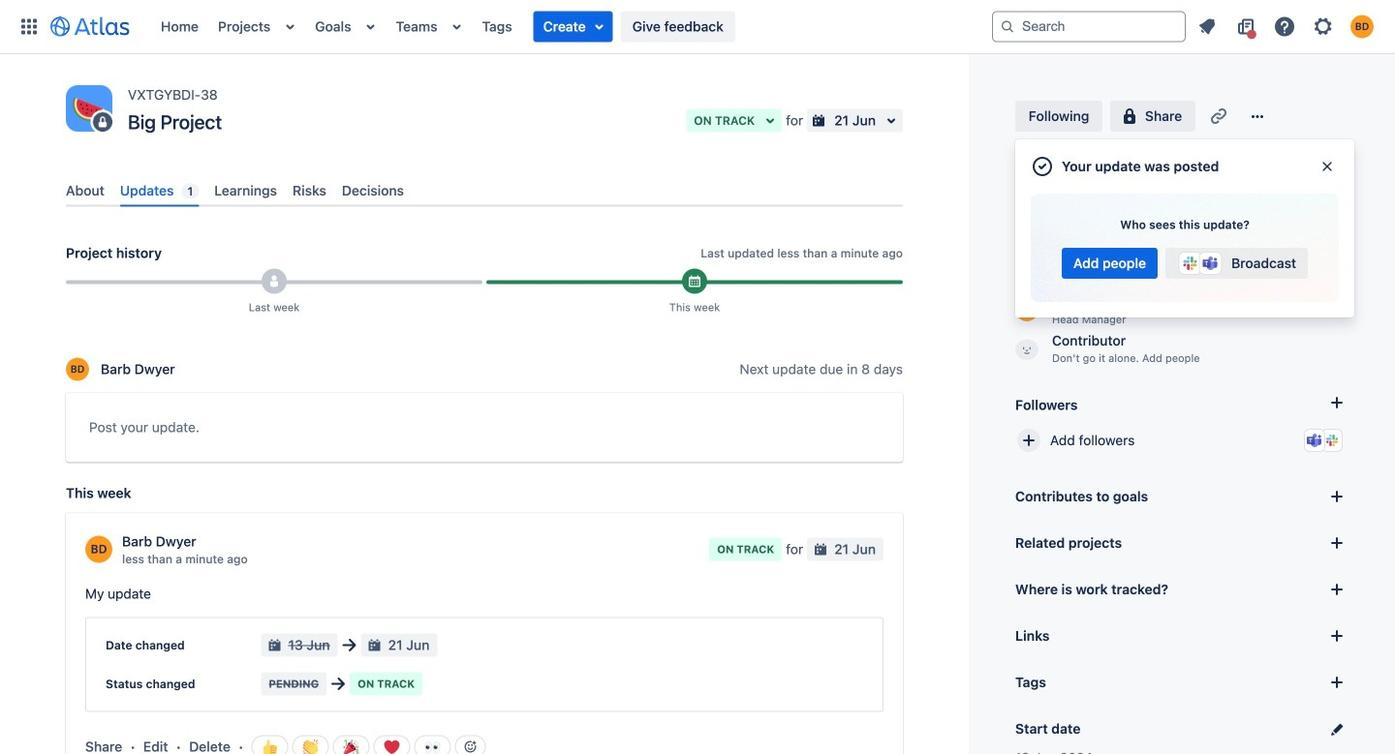 Task type: vqa. For each thing, say whether or not it's contained in the screenshot.
list item
yes



Task type: describe. For each thing, give the bounding box(es) containing it.
1 vertical spatial changed to image
[[327, 673, 350, 696]]

add reaction image
[[463, 740, 478, 755]]

start date image
[[687, 274, 702, 289]]

:clap: image
[[303, 740, 318, 755]]

help image
[[1273, 15, 1296, 38]]

your update was posted image
[[1031, 155, 1054, 178]]

:heart: image
[[384, 740, 400, 755]]

account image
[[1350, 15, 1374, 38]]

:heart: image
[[384, 740, 400, 755]]

top element
[[12, 0, 992, 54]]

added new contributor image
[[266, 274, 282, 289]]

slack logo showing nan channels are connected to this project image
[[1324, 433, 1340, 449]]

search image
[[1000, 19, 1015, 34]]

switch to... image
[[17, 15, 41, 38]]

add follower image
[[1017, 429, 1040, 452]]

list item inside top element
[[533, 11, 613, 42]]

settings image
[[1312, 15, 1335, 38]]

close dialog image
[[1320, 159, 1335, 174]]

:thumbsup: image
[[262, 740, 278, 755]]

Main content area, start typing to enter text. text field
[[89, 416, 880, 447]]

0 horizontal spatial list
[[151, 0, 992, 54]]



Task type: locate. For each thing, give the bounding box(es) containing it.
:eyes: image
[[425, 740, 440, 755], [425, 740, 440, 755]]

notifications image
[[1195, 15, 1219, 38]]

Search field
[[992, 11, 1186, 42]]

add a follower image
[[1325, 391, 1349, 415]]

:thumbsup: image
[[262, 740, 278, 755]]

:tada: image
[[343, 740, 359, 755], [343, 740, 359, 755]]

:clap: image
[[303, 740, 318, 755]]

1 horizontal spatial list
[[1190, 11, 1383, 42]]

None search field
[[992, 11, 1186, 42]]

changed to image
[[338, 634, 361, 657], [327, 673, 350, 696]]

list
[[151, 0, 992, 54], [1190, 11, 1383, 42]]

more information about this user image
[[85, 536, 112, 564]]

banner
[[0, 0, 1395, 54]]

msteams logo showing  channels are connected to this project image
[[1307, 433, 1322, 449]]

0 vertical spatial changed to image
[[338, 634, 361, 657]]

tab list
[[58, 175, 911, 207]]

list item
[[533, 11, 613, 42]]



